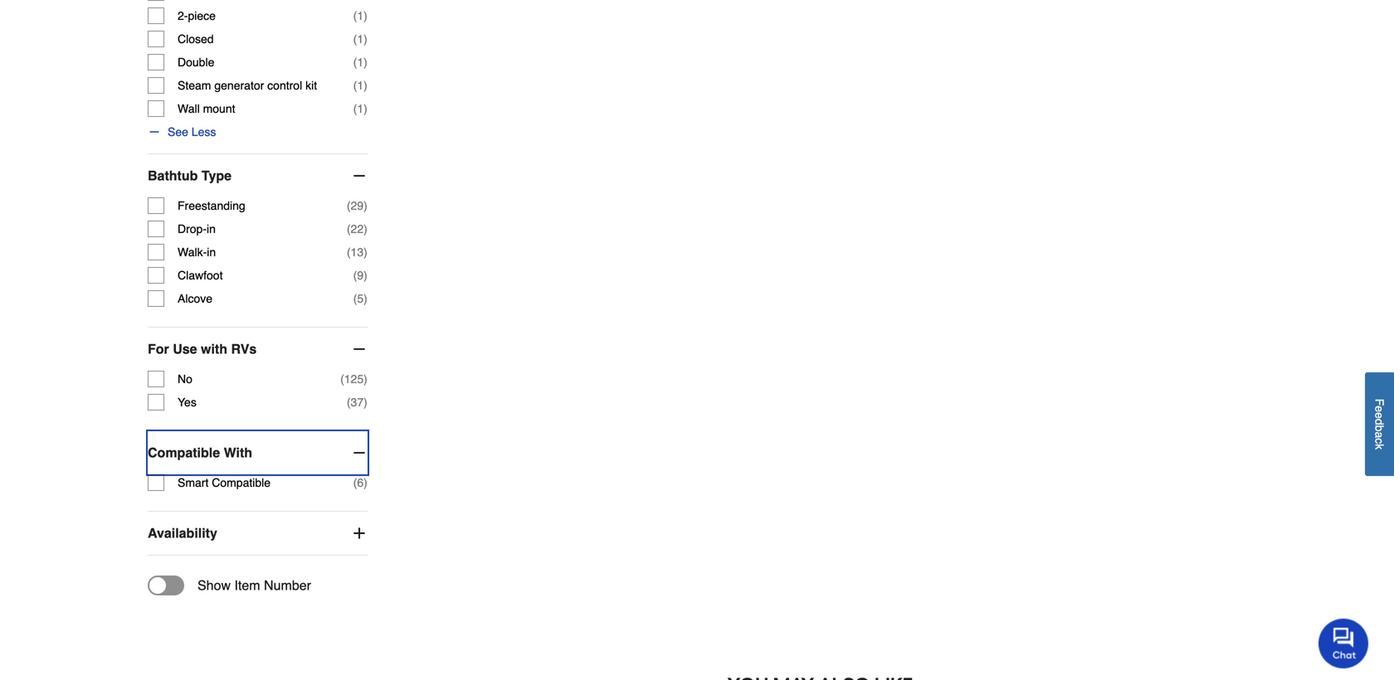 Task type: describe. For each thing, give the bounding box(es) containing it.
( for alcove
[[353, 292, 357, 305]]

with
[[224, 445, 252, 461]]

( for 2-piece
[[353, 9, 357, 22]]

no
[[178, 373, 192, 386]]

( for no
[[340, 373, 344, 386]]

) for clawfoot
[[364, 269, 368, 282]]

minus image for for use with rvs
[[351, 341, 368, 358]]

piece
[[188, 9, 216, 22]]

show item number
[[198, 578, 311, 594]]

( for yes
[[347, 396, 351, 409]]

9
[[357, 269, 364, 282]]

( for closed
[[353, 32, 357, 46]]

) for wall mount
[[364, 102, 368, 115]]

( 9 )
[[353, 269, 368, 282]]

minus image inside compatible with button
[[351, 445, 368, 462]]

) for smart compatible
[[364, 476, 368, 490]]

1 e from the top
[[1373, 406, 1387, 413]]

wall mount
[[178, 102, 235, 115]]

2 ( 1 ) from the top
[[353, 32, 368, 46]]

f e e d b a c k button
[[1365, 373, 1394, 476]]

minus image inside the see less button
[[148, 125, 161, 139]]

a
[[1373, 432, 1387, 438]]

use
[[173, 342, 197, 357]]

2 e from the top
[[1373, 413, 1387, 419]]

availability
[[148, 526, 217, 541]]

for use with rvs button
[[148, 328, 368, 371]]

2 1 from the top
[[357, 32, 364, 46]]

) for alcove
[[364, 292, 368, 305]]

minus image for bathtub type
[[351, 168, 368, 184]]

smart compatible
[[178, 476, 271, 490]]

for
[[148, 342, 169, 357]]

in for drop-
[[207, 222, 216, 236]]

) for closed
[[364, 32, 368, 46]]

smart
[[178, 476, 209, 490]]

( for wall mount
[[353, 102, 357, 115]]

( 22 )
[[347, 222, 368, 236]]

d
[[1373, 419, 1387, 426]]

) for 2-piece
[[364, 9, 368, 22]]

type
[[202, 168, 232, 183]]

1 for mount
[[357, 102, 364, 115]]

steam generator control kit
[[178, 79, 317, 92]]

item
[[234, 578, 260, 594]]

see
[[168, 125, 188, 139]]

plus image
[[351, 525, 368, 542]]

13
[[351, 246, 364, 259]]

bathtub
[[148, 168, 198, 183]]

k
[[1373, 444, 1387, 450]]

see less
[[168, 125, 216, 139]]

availability button
[[148, 512, 368, 555]]

37
[[351, 396, 364, 409]]

for use with rvs
[[148, 342, 257, 357]]

walk-
[[178, 246, 207, 259]]

wall
[[178, 102, 200, 115]]

( 6 )
[[353, 476, 368, 490]]

( 125 )
[[340, 373, 368, 386]]

5
[[357, 292, 364, 305]]

( for freestanding
[[347, 199, 351, 213]]

) for steam generator control kit
[[364, 79, 368, 92]]

1 for piece
[[357, 9, 364, 22]]

alcove
[[178, 292, 213, 305]]

rvs
[[231, 342, 257, 357]]

with
[[201, 342, 227, 357]]

compatible with button
[[148, 432, 368, 475]]



Task type: vqa. For each thing, say whether or not it's contained in the screenshot.


Task type: locate. For each thing, give the bounding box(es) containing it.
2 ) from the top
[[364, 32, 368, 46]]

mount
[[203, 102, 235, 115]]

compatible down with
[[212, 476, 271, 490]]

in down freestanding
[[207, 222, 216, 236]]

compatible inside compatible with button
[[148, 445, 220, 461]]

yes
[[178, 396, 197, 409]]

minus image up 6
[[351, 445, 368, 462]]

compatible
[[148, 445, 220, 461], [212, 476, 271, 490]]

10 ) from the top
[[364, 292, 368, 305]]

)
[[364, 9, 368, 22], [364, 32, 368, 46], [364, 56, 368, 69], [364, 79, 368, 92], [364, 102, 368, 115], [364, 199, 368, 213], [364, 222, 368, 236], [364, 246, 368, 259], [364, 269, 368, 282], [364, 292, 368, 305], [364, 373, 368, 386], [364, 396, 368, 409], [364, 476, 368, 490]]

5 1 from the top
[[357, 102, 364, 115]]

( 1 ) for mount
[[353, 102, 368, 115]]

8 ) from the top
[[364, 246, 368, 259]]

0 horizontal spatial minus image
[[148, 125, 161, 139]]

number
[[264, 578, 311, 594]]

( 1 ) for generator
[[353, 79, 368, 92]]

( 29 )
[[347, 199, 368, 213]]

in
[[207, 222, 216, 236], [207, 246, 216, 259]]

clawfoot
[[178, 269, 223, 282]]

2 minus image from the top
[[351, 341, 368, 358]]

minus image up 125 at left bottom
[[351, 341, 368, 358]]

in up "clawfoot"
[[207, 246, 216, 259]]

3 ) from the top
[[364, 56, 368, 69]]

minus image inside bathtub type button
[[351, 168, 368, 184]]

closed
[[178, 32, 214, 46]]

1 1 from the top
[[357, 9, 364, 22]]

1 vertical spatial minus image
[[351, 445, 368, 462]]

) for freestanding
[[364, 199, 368, 213]]

1 ( 1 ) from the top
[[353, 9, 368, 22]]

3 1 from the top
[[357, 56, 364, 69]]

0 vertical spatial minus image
[[148, 125, 161, 139]]

11 ) from the top
[[364, 373, 368, 386]]

e up b
[[1373, 413, 1387, 419]]

( for clawfoot
[[353, 269, 357, 282]]

1 vertical spatial in
[[207, 246, 216, 259]]

4 1 from the top
[[357, 79, 364, 92]]

e
[[1373, 406, 1387, 413], [1373, 413, 1387, 419]]

4 ) from the top
[[364, 79, 368, 92]]

) for drop-in
[[364, 222, 368, 236]]

0 vertical spatial compatible
[[148, 445, 220, 461]]

1 vertical spatial minus image
[[351, 341, 368, 358]]

( 5 )
[[353, 292, 368, 305]]

) for yes
[[364, 396, 368, 409]]

6 ) from the top
[[364, 199, 368, 213]]

9 ) from the top
[[364, 269, 368, 282]]

( for steam generator control kit
[[353, 79, 357, 92]]

double
[[178, 56, 214, 69]]

5 ( 1 ) from the top
[[353, 102, 368, 115]]

bathtub type button
[[148, 154, 368, 198]]

b
[[1373, 426, 1387, 432]]

control
[[267, 79, 302, 92]]

f e e d b a c k
[[1373, 399, 1387, 450]]

2-piece
[[178, 9, 216, 22]]

0 vertical spatial minus image
[[351, 168, 368, 184]]

drop-in
[[178, 222, 216, 236]]

( 37 )
[[347, 396, 368, 409]]

1 in from the top
[[207, 222, 216, 236]]

1 vertical spatial compatible
[[212, 476, 271, 490]]

1 ) from the top
[[364, 9, 368, 22]]

bathtub type
[[148, 168, 232, 183]]

6
[[357, 476, 364, 490]]

( for double
[[353, 56, 357, 69]]

in for walk-
[[207, 246, 216, 259]]

) for no
[[364, 373, 368, 386]]

13 ) from the top
[[364, 476, 368, 490]]

5 ) from the top
[[364, 102, 368, 115]]

29
[[351, 199, 364, 213]]

( 13 )
[[347, 246, 368, 259]]

steam
[[178, 79, 211, 92]]

1
[[357, 9, 364, 22], [357, 32, 364, 46], [357, 56, 364, 69], [357, 79, 364, 92], [357, 102, 364, 115]]

e up the d
[[1373, 406, 1387, 413]]

1 for generator
[[357, 79, 364, 92]]

) for double
[[364, 56, 368, 69]]

2 in from the top
[[207, 246, 216, 259]]

( 1 ) for piece
[[353, 9, 368, 22]]

1 horizontal spatial minus image
[[351, 445, 368, 462]]

(
[[353, 9, 357, 22], [353, 32, 357, 46], [353, 56, 357, 69], [353, 79, 357, 92], [353, 102, 357, 115], [347, 199, 351, 213], [347, 222, 351, 236], [347, 246, 351, 259], [353, 269, 357, 282], [353, 292, 357, 305], [340, 373, 344, 386], [347, 396, 351, 409], [353, 476, 357, 490]]

drop-
[[178, 222, 207, 236]]

7 ) from the top
[[364, 222, 368, 236]]

3 ( 1 ) from the top
[[353, 56, 368, 69]]

kit
[[306, 79, 317, 92]]

f
[[1373, 399, 1387, 406]]

freestanding
[[178, 199, 245, 213]]

minus image inside "for use with rvs" button
[[351, 341, 368, 358]]

22
[[351, 222, 364, 236]]

minus image
[[148, 125, 161, 139], [351, 445, 368, 462]]

( for smart compatible
[[353, 476, 357, 490]]

) for walk-in
[[364, 246, 368, 259]]

( for walk-in
[[347, 246, 351, 259]]

generator
[[214, 79, 264, 92]]

show
[[198, 578, 231, 594]]

see less button
[[148, 124, 216, 140]]

12 ) from the top
[[364, 396, 368, 409]]

walk-in
[[178, 246, 216, 259]]

minus image left see
[[148, 125, 161, 139]]

chat invite button image
[[1319, 618, 1370, 669]]

less
[[192, 125, 216, 139]]

minus image up 29
[[351, 168, 368, 184]]

2-
[[178, 9, 188, 22]]

minus image
[[351, 168, 368, 184], [351, 341, 368, 358]]

c
[[1373, 438, 1387, 444]]

125
[[344, 373, 364, 386]]

0 vertical spatial in
[[207, 222, 216, 236]]

( for drop-in
[[347, 222, 351, 236]]

compatible with
[[148, 445, 252, 461]]

compatible up smart
[[148, 445, 220, 461]]

1 minus image from the top
[[351, 168, 368, 184]]

show item number element
[[148, 576, 311, 596]]

4 ( 1 ) from the top
[[353, 79, 368, 92]]

( 1 )
[[353, 9, 368, 22], [353, 32, 368, 46], [353, 56, 368, 69], [353, 79, 368, 92], [353, 102, 368, 115]]



